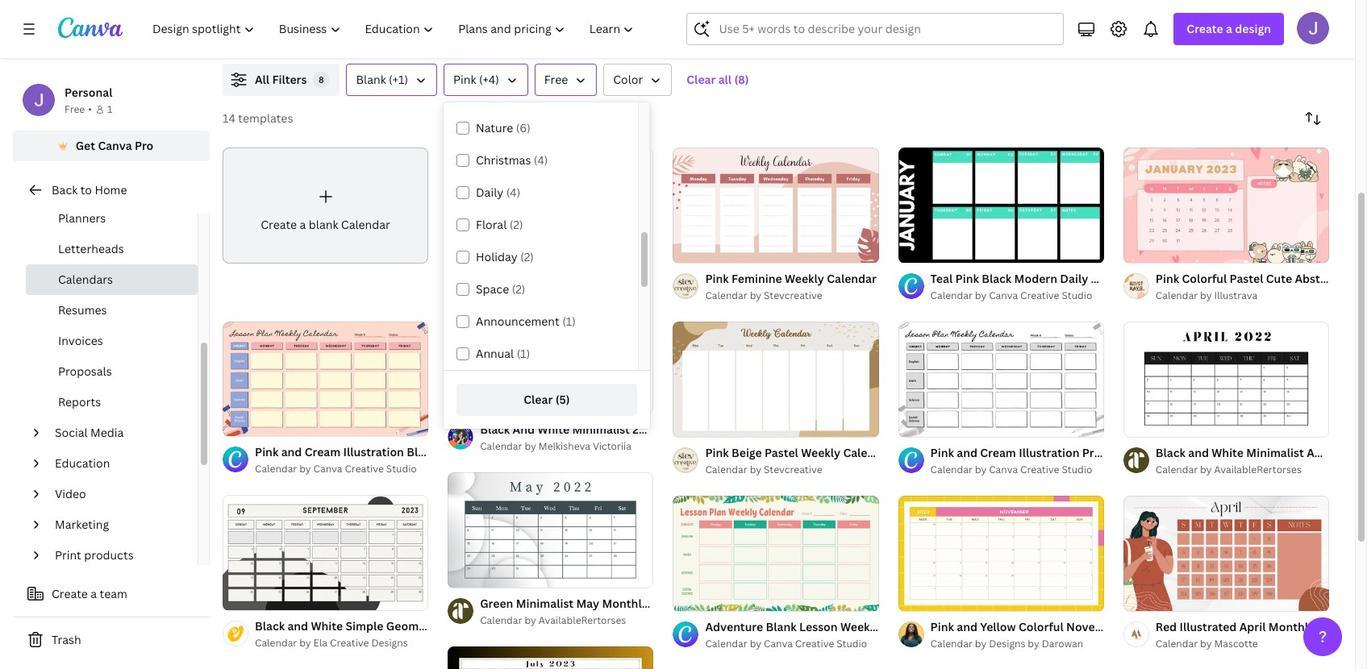Task type: vqa. For each thing, say whether or not it's contained in the screenshot.
2nd the Export from the top
no



Task type: describe. For each thing, give the bounding box(es) containing it.
creative inside adventure blank lesson weekly calendar calendar by canva creative studio
[[795, 637, 834, 651]]

space (2)
[[476, 281, 525, 297]]

christmas (4)
[[476, 152, 548, 168]]

canva inside adventure blank lesson weekly calendar calendar by canva creative studio
[[764, 637, 793, 651]]

design
[[1235, 21, 1271, 36]]

clear all (8)
[[687, 72, 749, 87]]

all filters
[[255, 72, 307, 87]]

create for create a design
[[1187, 21, 1223, 36]]

teal
[[930, 271, 953, 286]]

print
[[55, 548, 81, 563]]

floral
[[476, 217, 507, 232]]

personal
[[65, 85, 112, 100]]

christmas
[[476, 152, 531, 168]]

blank inside button
[[356, 72, 386, 87]]

education link
[[48, 448, 188, 479]]

pink and yellow colorful november 2023 monthly calendar image
[[898, 496, 1104, 611]]

(2) for space (2)
[[512, 281, 525, 297]]

availablerertorses inside green minimalist may monthly calendar calendar by availablerertorses
[[539, 614, 626, 628]]

monthly inside pink and yellow colorful november 2023 monthly calendar calendar by designs by darowan
[[1156, 619, 1203, 635]]

home
[[95, 182, 127, 198]]

8
[[319, 73, 324, 85]]

get canva pro button
[[13, 131, 210, 161]]

calendar by ela creative designs link
[[255, 636, 428, 652]]

pastel for cute
[[1230, 271, 1263, 286]]

studio inside adventure blank lesson weekly calendar calendar by canva creative studio
[[837, 637, 867, 651]]

resumes
[[58, 302, 107, 318]]

pink and yellow colorful november 2023 monthly calendar calendar by designs by darowan
[[930, 619, 1255, 651]]

apri
[[1345, 271, 1367, 286]]

print products link
[[48, 540, 188, 571]]

black inside teal pink black modern daily calendar calendar by canva creative studio
[[982, 271, 1012, 286]]

by inside black and white minimalist april month calendar by availablerertorses
[[1200, 463, 1212, 477]]

Search search field
[[719, 14, 1054, 44]]

by inside teal pink black modern daily calendar calendar by canva creative studio
[[975, 289, 987, 302]]

media
[[90, 425, 124, 440]]

calendar by availablerertorses link for may
[[480, 613, 654, 629]]

canva inside the pink and cream illustration blank lesson weekly calendar calendar by canva creative studio
[[313, 462, 342, 476]]

(6)
[[516, 120, 531, 135]]

ela
[[313, 637, 328, 650]]

social media link
[[48, 418, 188, 448]]

canva inside teal pink black modern daily calendar calendar by canva creative studio
[[989, 289, 1018, 302]]

clear all (8) button
[[679, 64, 757, 96]]

pink feminine weekly calendar image
[[673, 147, 879, 263]]

teal pink black modern daily calendar image
[[898, 147, 1104, 263]]

a for team
[[91, 586, 97, 602]]

resumes link
[[26, 295, 198, 326]]

by inside adventure blank lesson weekly calendar calendar by canva creative studio
[[750, 637, 761, 651]]

april inside the red illustrated april monthly calendar calendar by mascotte
[[1239, 619, 1266, 635]]

calendar inside "pink colorful pastel cute abstract apri calendar by illustrava"
[[1156, 289, 1198, 302]]

blank inside the pink and cream illustration blank lesson weekly calendar calendar by canva creative studio
[[407, 445, 437, 460]]

14
[[223, 110, 235, 126]]

annual
[[476, 346, 514, 361]]

pink and cream illustration blank lesson weekly calendar link
[[255, 444, 573, 462]]

0 horizontal spatial 1
[[107, 102, 112, 116]]

(7)
[[531, 88, 544, 103]]

holiday
[[476, 249, 518, 265]]

all
[[255, 72, 269, 87]]

red illustrated april monthly calendar link
[[1156, 618, 1367, 636]]

blank inside adventure blank lesson weekly calendar calendar by canva creative studio
[[766, 619, 797, 635]]

create for create a blank calendar
[[261, 217, 297, 232]]

calendar by canva creative studio link for daily
[[930, 288, 1104, 304]]

teal pink black modern daily calendar calendar by canva creative studio
[[930, 271, 1141, 302]]

get
[[76, 138, 95, 153]]

black and white minimalist april month calendar by availablerertorses
[[1156, 445, 1367, 477]]

print products
[[55, 548, 134, 563]]

video link
[[48, 479, 188, 510]]

(4) for daily (4)
[[506, 185, 520, 200]]

calendar by designs by darowan link
[[930, 636, 1104, 652]]

letterheads
[[58, 241, 124, 256]]

calendar inside black and white minimalist april month calendar by availablerertorses
[[1156, 463, 1198, 477]]

create a team
[[52, 586, 127, 602]]

proposals link
[[26, 356, 198, 387]]

pink beige pastel weekly calendar image
[[673, 321, 879, 437]]

adventure blank lesson weekly calendar image
[[673, 496, 879, 611]]

colorful inside pink and yellow colorful november 2023 monthly calendar calendar by designs by darowan
[[1019, 619, 1064, 635]]

a for blank
[[300, 217, 306, 232]]

a for design
[[1226, 21, 1232, 36]]

monthly for illustrated
[[1269, 619, 1315, 635]]

black and white minimalist 2024 calendar image
[[448, 148, 654, 414]]

monthly for minimalist
[[602, 596, 648, 612]]

weekly inside pink feminine weekly calendar calendar by stevcreative
[[785, 271, 824, 286]]

planners
[[58, 211, 106, 226]]

(+1)
[[389, 72, 408, 87]]

by inside black and white minimalist 2024 calendar calendar by melkisheva victoriia
[[525, 440, 536, 454]]

black and white minimalist 2024 calendar link
[[480, 421, 712, 439]]

1 of 12 link for black
[[898, 147, 1104, 263]]

lesson inside adventure blank lesson weekly calendar calendar by canva creative studio
[[799, 619, 838, 635]]

modern
[[1014, 271, 1057, 286]]

(5)
[[555, 392, 570, 407]]

blank (+1) button
[[346, 64, 437, 96]]

1 for pink
[[1135, 243, 1139, 256]]

free for free •
[[65, 102, 85, 116]]

studio inside teal pink black modern daily calendar calendar by canva creative studio
[[1062, 289, 1092, 302]]

free •
[[65, 102, 92, 116]]

social media
[[55, 425, 124, 440]]

april inside black and white minimalist april month calendar by availablerertorses
[[1307, 445, 1333, 460]]

(8)
[[734, 72, 749, 87]]

free for free
[[544, 72, 568, 87]]

calendars
[[58, 272, 113, 287]]

black and white minimalist april monthly calendar image
[[1123, 321, 1329, 437]]

reports link
[[26, 387, 198, 418]]

create a blank calendar link
[[223, 148, 428, 263]]

clear for clear (5)
[[524, 392, 553, 407]]

by inside calendar by ela creative designs link
[[299, 637, 311, 650]]

(1) for annual (1)
[[517, 346, 530, 361]]

1 of 12 for pink
[[1135, 243, 1162, 256]]

red illustrated april monthly calendar calendar by mascotte
[[1156, 619, 1367, 651]]

november
[[1066, 619, 1124, 635]]

marketing link
[[48, 510, 188, 540]]

may
[[576, 596, 599, 612]]

holiday (2)
[[476, 249, 534, 265]]

(2) for holiday (2)
[[520, 249, 534, 265]]

colorful inside "pink colorful pastel cute abstract apri calendar by illustrava"
[[1182, 271, 1227, 286]]

by inside pink beige pastel weekly calendar calendar by stevcreative
[[750, 463, 761, 477]]

cute
[[1266, 271, 1292, 286]]

letterheads link
[[26, 234, 198, 265]]

(1) for announcement (1)
[[562, 314, 576, 329]]

color
[[613, 72, 643, 87]]

reports
[[58, 394, 101, 410]]

invoices link
[[26, 326, 198, 356]]

nature (6)
[[476, 120, 531, 135]]

floral (2)
[[476, 217, 523, 232]]

pink inside teal pink black modern daily calendar calendar by canva creative studio
[[955, 271, 979, 286]]

blank
[[309, 217, 338, 232]]

white for and
[[1212, 445, 1244, 460]]

(2) for floral (2)
[[509, 217, 523, 232]]

clear for clear all (8)
[[687, 72, 716, 87]]

abstract
[[1295, 271, 1342, 286]]

green minimalist may monthly calendar calendar by availablerertorses
[[480, 596, 701, 628]]

calendar templates image
[[985, 0, 1329, 44]]

(4) for christmas (4)
[[534, 152, 548, 168]]

white for and
[[537, 422, 570, 437]]

all
[[718, 72, 732, 87]]



Task type: locate. For each thing, give the bounding box(es) containing it.
1 horizontal spatial availablerertorses
[[1214, 463, 1302, 477]]

1 horizontal spatial clear
[[687, 72, 716, 87]]

pink for pink beige pastel weekly calendar calendar by stevcreative
[[705, 445, 729, 460]]

0 vertical spatial clear
[[687, 72, 716, 87]]

1 12 from the left
[[927, 243, 937, 256]]

1 horizontal spatial 12
[[1153, 243, 1162, 256]]

0 vertical spatial stevcreative
[[764, 289, 822, 302]]

12
[[927, 243, 937, 256], [1153, 243, 1162, 256]]

0 vertical spatial minimalist
[[572, 422, 630, 437]]

pink beige pastel weekly calendar link
[[705, 444, 893, 462]]

free button
[[535, 64, 597, 96]]

1 vertical spatial a
[[300, 217, 306, 232]]

pink
[[453, 72, 476, 87], [705, 271, 729, 286], [955, 271, 979, 286], [1156, 271, 1179, 286], [255, 445, 278, 460], [705, 445, 729, 460], [930, 619, 954, 635]]

adventure
[[705, 619, 763, 635]]

1 vertical spatial (4)
[[506, 185, 520, 200]]

1 horizontal spatial colorful
[[1182, 271, 1227, 286]]

pastel for weekly
[[765, 445, 798, 460]]

2 horizontal spatial 1
[[1135, 243, 1139, 256]]

1 horizontal spatial lesson
[[799, 619, 838, 635]]

black and white simple geometric september 2023 notes monthly calendar image
[[223, 495, 428, 611]]

2 stevcreative from the top
[[764, 463, 822, 477]]

create a team button
[[13, 578, 210, 611]]

calendar by stevcreative link for weekly
[[705, 288, 877, 304]]

victoriia
[[593, 440, 632, 454]]

2 vertical spatial minimalist
[[516, 596, 574, 612]]

0 vertical spatial create
[[1187, 21, 1223, 36]]

0 horizontal spatial april
[[1239, 619, 1266, 635]]

back to home link
[[13, 174, 210, 206]]

pink left (+4)
[[453, 72, 476, 87]]

top level navigation element
[[142, 13, 648, 45]]

0 horizontal spatial 12
[[927, 243, 937, 256]]

1 calendar by stevcreative link from the top
[[705, 288, 877, 304]]

1 of 12
[[909, 243, 937, 256], [1135, 243, 1162, 256]]

1 vertical spatial free
[[65, 102, 85, 116]]

pastel up calendar by illustrava link
[[1230, 271, 1263, 286]]

•
[[88, 102, 92, 116]]

1 horizontal spatial 1
[[909, 243, 914, 256]]

of
[[916, 243, 925, 256], [1141, 243, 1150, 256]]

1 horizontal spatial pastel
[[1230, 271, 1263, 286]]

black for black and white minimalist april month
[[1156, 445, 1186, 460]]

availablerertorses down black and white minimalist april month 'link' at the bottom right of page
[[1214, 463, 1302, 477]]

2 horizontal spatial monthly
[[1269, 619, 1315, 635]]

calendar by stevcreative link for pastel
[[705, 462, 879, 478]]

pink and yellow colorful november 2023 monthly calendar link
[[930, 618, 1255, 636]]

1 vertical spatial calendar by stevcreative link
[[705, 462, 879, 478]]

1 horizontal spatial april
[[1307, 445, 1333, 460]]

melkisheva
[[539, 440, 590, 454]]

green minimalist may monthly calendar image
[[448, 473, 654, 588]]

daily up floral
[[476, 185, 503, 200]]

create a blank calendar element
[[223, 148, 428, 263]]

minimalist inside green minimalist may monthly calendar calendar by availablerertorses
[[516, 596, 574, 612]]

calendar by stevcreative link down beige
[[705, 462, 879, 478]]

2 horizontal spatial black
[[1156, 445, 1186, 460]]

white down black and white minimalist april monthly calendar image
[[1212, 445, 1244, 460]]

(1) right announcement
[[562, 314, 576, 329]]

darowan
[[1042, 637, 1083, 651]]

0 horizontal spatial (1)
[[517, 346, 530, 361]]

beige
[[732, 445, 762, 460]]

0 vertical spatial lesson
[[440, 445, 479, 460]]

create for create a team
[[52, 586, 88, 602]]

space
[[476, 281, 509, 297]]

2 vertical spatial create
[[52, 586, 88, 602]]

0 vertical spatial calendar by stevcreative link
[[705, 288, 877, 304]]

1 horizontal spatial (1)
[[562, 314, 576, 329]]

calendar by canva creative studio
[[930, 463, 1092, 477]]

video
[[55, 486, 86, 502]]

1 horizontal spatial blank
[[407, 445, 437, 460]]

(2) right floral
[[509, 217, 523, 232]]

back
[[52, 182, 78, 198]]

0 vertical spatial (2)
[[509, 217, 523, 232]]

a inside 'dropdown button'
[[1226, 21, 1232, 36]]

black for black and white minimalist 2024 calendar
[[480, 422, 510, 437]]

pink inside pink beige pastel weekly calendar calendar by stevcreative
[[705, 445, 729, 460]]

green minimalist may monthly calendar link
[[480, 595, 701, 613]]

2 vertical spatial (2)
[[512, 281, 525, 297]]

1 horizontal spatial white
[[1212, 445, 1244, 460]]

0 horizontal spatial black
[[480, 422, 510, 437]]

Sort by button
[[1297, 102, 1329, 135]]

create inside button
[[52, 586, 88, 602]]

pink and cream illustration blank lesson weekly calendar image
[[223, 321, 428, 437]]

black inside black and white minimalist 2024 calendar calendar by melkisheva victoriia
[[480, 422, 510, 437]]

and inside black and white minimalist april month calendar by availablerertorses
[[1188, 445, 1209, 460]]

blank left "(+1)" at the top left of the page
[[356, 72, 386, 87]]

minimalist for april
[[1246, 445, 1304, 460]]

(4)
[[534, 152, 548, 168], [506, 185, 520, 200]]

0 horizontal spatial 1 of 12
[[909, 243, 937, 256]]

of for pink
[[1141, 243, 1150, 256]]

daily inside teal pink black modern daily calendar calendar by canva creative studio
[[1060, 271, 1088, 286]]

monthly right the 2023
[[1156, 619, 1203, 635]]

1 vertical spatial pastel
[[765, 445, 798, 460]]

by
[[750, 289, 761, 302], [975, 289, 987, 302], [1200, 289, 1212, 302], [525, 440, 536, 454], [299, 462, 311, 476], [750, 463, 761, 477], [975, 463, 987, 477], [1200, 463, 1212, 477], [525, 614, 536, 628], [299, 637, 311, 650], [750, 637, 761, 651], [975, 637, 987, 651], [1028, 637, 1039, 651], [1200, 637, 1212, 651]]

pro
[[135, 138, 154, 153]]

proposals
[[58, 364, 112, 379]]

2 vertical spatial black
[[1156, 445, 1186, 460]]

None search field
[[687, 13, 1064, 45]]

minimalist left month
[[1246, 445, 1304, 460]]

pink and cream illustration blank lesson weekly calendar calendar by canva creative studio
[[255, 445, 573, 476]]

a inside button
[[91, 586, 97, 602]]

1 horizontal spatial daily
[[1060, 271, 1088, 286]]

clear left (5)
[[524, 392, 553, 407]]

2 designs from the left
[[989, 637, 1025, 651]]

stevcreative down pink feminine weekly calendar link
[[764, 289, 822, 302]]

1 vertical spatial availablerertorses
[[539, 614, 626, 628]]

pink inside the pink and cream illustration blank lesson weekly calendar calendar by canva creative studio
[[255, 445, 278, 460]]

pink for pink and yellow colorful november 2023 monthly calendar calendar by designs by darowan
[[930, 619, 954, 635]]

1 of 12 link
[[898, 147, 1104, 263], [1123, 147, 1329, 263]]

april
[[1307, 445, 1333, 460], [1239, 619, 1266, 635]]

calendar by canva creative studio link
[[930, 288, 1104, 304], [255, 462, 428, 478], [930, 462, 1104, 478], [705, 636, 879, 652]]

minimalist up victoriia
[[572, 422, 630, 437]]

calendar by stevcreative link down feminine
[[705, 288, 877, 304]]

pastel inside pink beige pastel weekly calendar calendar by stevcreative
[[765, 445, 798, 460]]

black and white minimalist april month link
[[1156, 444, 1367, 462]]

and down black and white minimalist april monthly calendar image
[[1188, 445, 1209, 460]]

invoices
[[58, 333, 103, 348]]

and for yellow
[[957, 619, 977, 635]]

create down print at the left of page
[[52, 586, 88, 602]]

1
[[107, 102, 112, 116], [909, 243, 914, 256], [1135, 243, 1139, 256]]

create left design
[[1187, 21, 1223, 36]]

2 1 of 12 from the left
[[1135, 243, 1162, 256]]

1 horizontal spatial a
[[300, 217, 306, 232]]

pastel inside "pink colorful pastel cute abstract apri calendar by illustrava"
[[1230, 271, 1263, 286]]

and left cream
[[281, 445, 302, 460]]

studio inside the pink and cream illustration blank lesson weekly calendar calendar by canva creative studio
[[386, 462, 417, 476]]

by inside the pink and cream illustration blank lesson weekly calendar calendar by canva creative studio
[[299, 462, 311, 476]]

monthly
[[602, 596, 648, 612], [1156, 619, 1203, 635], [1269, 619, 1315, 635]]

0 vertical spatial (1)
[[562, 314, 576, 329]]

adventure blank lesson weekly calendar calendar by canva creative studio
[[705, 619, 932, 651]]

cream
[[305, 445, 341, 460]]

pink inside button
[[453, 72, 476, 87]]

blank
[[356, 72, 386, 87], [407, 445, 437, 460], [766, 619, 797, 635]]

1 for teal
[[909, 243, 914, 256]]

1 vertical spatial colorful
[[1019, 619, 1064, 635]]

templates
[[238, 110, 293, 126]]

pink up calendar by illustrava link
[[1156, 271, 1179, 286]]

2024
[[633, 422, 660, 437]]

2 vertical spatial blank
[[766, 619, 797, 635]]

0 vertical spatial availablerertorses
[[1214, 463, 1302, 477]]

pink left yellow
[[930, 619, 954, 635]]

1 horizontal spatial calendar by availablerertorses link
[[1156, 462, 1329, 478]]

black inside black and white minimalist april month calendar by availablerertorses
[[1156, 445, 1186, 460]]

pink colorful pastel cute abstract april 2022 monthly calendar image
[[1123, 147, 1329, 263]]

2 calendar by stevcreative link from the top
[[705, 462, 879, 478]]

black
[[982, 271, 1012, 286], [480, 422, 510, 437], [1156, 445, 1186, 460]]

0 vertical spatial (4)
[[534, 152, 548, 168]]

availablerertorses
[[1214, 463, 1302, 477], [539, 614, 626, 628]]

and for cream
[[281, 445, 302, 460]]

1 vertical spatial white
[[1212, 445, 1244, 460]]

1 vertical spatial minimalist
[[1246, 445, 1304, 460]]

minimalist left may
[[516, 596, 574, 612]]

0 horizontal spatial lesson
[[440, 445, 479, 460]]

1 vertical spatial stevcreative
[[764, 463, 822, 477]]

pink inside pink feminine weekly calendar calendar by stevcreative
[[705, 271, 729, 286]]

0 horizontal spatial free
[[65, 102, 85, 116]]

stevcreative
[[764, 289, 822, 302], [764, 463, 822, 477]]

1 horizontal spatial monthly
[[1156, 619, 1203, 635]]

monthly right may
[[602, 596, 648, 612]]

trash link
[[13, 624, 210, 657]]

(2) right holiday
[[520, 249, 534, 265]]

clear inside clear (5) button
[[524, 392, 553, 407]]

0 vertical spatial free
[[544, 72, 568, 87]]

2 12 from the left
[[1153, 243, 1162, 256]]

14 templates
[[223, 110, 293, 126]]

stevcreative inside pink beige pastel weekly calendar calendar by stevcreative
[[764, 463, 822, 477]]

and
[[281, 445, 302, 460], [1188, 445, 1209, 460], [957, 619, 977, 635]]

a left design
[[1226, 21, 1232, 36]]

announcement (1)
[[476, 314, 576, 329]]

back to home
[[52, 182, 127, 198]]

calendar by melkisheva victoriia link
[[480, 439, 654, 455]]

1 horizontal spatial designs
[[989, 637, 1025, 651]]

free inside button
[[544, 72, 568, 87]]

stevcreative inside pink feminine weekly calendar calendar by stevcreative
[[764, 289, 822, 302]]

12 for teal
[[927, 243, 937, 256]]

2 horizontal spatial a
[[1226, 21, 1232, 36]]

white
[[537, 422, 570, 437], [1212, 445, 1244, 460]]

clear (5)
[[524, 392, 570, 407]]

by inside pink feminine weekly calendar calendar by stevcreative
[[750, 289, 761, 302]]

calendar by mascotte link
[[1156, 636, 1329, 652]]

pink inside "pink colorful pastel cute abstract apri calendar by illustrava"
[[1156, 271, 1179, 286]]

calendar by illustrava link
[[1156, 288, 1329, 304]]

white up melkisheva
[[537, 422, 570, 437]]

black grey modern chic blank july 2023 calendar image
[[448, 647, 654, 669]]

month
[[1336, 445, 1367, 460]]

pink left feminine
[[705, 271, 729, 286]]

pink for pink (+4)
[[453, 72, 476, 87]]

creative inside teal pink black modern daily calendar calendar by canva creative studio
[[1020, 289, 1059, 302]]

pink (+4)
[[453, 72, 499, 87]]

2 1 of 12 link from the left
[[1123, 147, 1329, 263]]

0 horizontal spatial (4)
[[506, 185, 520, 200]]

0 horizontal spatial calendar by availablerertorses link
[[480, 613, 654, 629]]

april up 'calendar by mascotte' link
[[1239, 619, 1266, 635]]

(4) right christmas
[[534, 152, 548, 168]]

8 filter options selected element
[[313, 72, 329, 88]]

1 horizontal spatial 1 of 12 link
[[1123, 147, 1329, 263]]

daily (4)
[[476, 185, 520, 200]]

pink for pink feminine weekly calendar calendar by stevcreative
[[705, 271, 729, 286]]

clear left 'all'
[[687, 72, 716, 87]]

weekly inside adventure blank lesson weekly calendar calendar by canva creative studio
[[840, 619, 880, 635]]

blank (+1)
[[356, 72, 408, 87]]

calendar by canva creative studio link for blank
[[255, 462, 428, 478]]

0 horizontal spatial a
[[91, 586, 97, 602]]

calendar by ela creative designs
[[255, 637, 408, 650]]

2 horizontal spatial create
[[1187, 21, 1223, 36]]

pink right teal
[[955, 271, 979, 286]]

1 vertical spatial clear
[[524, 392, 553, 407]]

april left month
[[1307, 445, 1333, 460]]

1 horizontal spatial black
[[982, 271, 1012, 286]]

creative inside the pink and cream illustration blank lesson weekly calendar calendar by canva creative studio
[[345, 462, 384, 476]]

(+4)
[[479, 72, 499, 87]]

colorful up darowan on the bottom
[[1019, 619, 1064, 635]]

and
[[513, 422, 535, 437]]

2 vertical spatial a
[[91, 586, 97, 602]]

clear inside clear all (8) button
[[687, 72, 716, 87]]

white inside black and white minimalist 2024 calendar calendar by melkisheva victoriia
[[537, 422, 570, 437]]

monthly up 'calendar by mascotte' link
[[1269, 619, 1315, 635]]

1 vertical spatial create
[[261, 217, 297, 232]]

create left blank
[[261, 217, 297, 232]]

12 for pink
[[1153, 243, 1162, 256]]

canva inside button
[[98, 138, 132, 153]]

pink for pink colorful pastel cute abstract apri calendar by illustrava
[[1156, 271, 1179, 286]]

0 horizontal spatial daily
[[476, 185, 503, 200]]

2023
[[1127, 619, 1154, 635]]

studio
[[1062, 289, 1092, 302], [386, 462, 417, 476], [1062, 463, 1092, 477], [837, 637, 867, 651]]

0 vertical spatial calendar by availablerertorses link
[[1156, 462, 1329, 478]]

0 vertical spatial black
[[982, 271, 1012, 286]]

designs right ela at the bottom left of page
[[371, 637, 408, 650]]

pink colorful pastel cute abstract apri link
[[1156, 270, 1367, 288]]

by inside the red illustrated april monthly calendar calendar by mascotte
[[1200, 637, 1212, 651]]

1 vertical spatial (1)
[[517, 346, 530, 361]]

1 horizontal spatial (4)
[[534, 152, 548, 168]]

a
[[1226, 21, 1232, 36], [300, 217, 306, 232], [91, 586, 97, 602]]

minimalist for 2024
[[572, 422, 630, 437]]

white inside black and white minimalist april month calendar by availablerertorses
[[1212, 445, 1244, 460]]

marketing
[[55, 517, 109, 532]]

and inside the pink and cream illustration blank lesson weekly calendar calendar by canva creative studio
[[281, 445, 302, 460]]

designs down yellow
[[989, 637, 1025, 651]]

a left blank
[[300, 217, 306, 232]]

(2) right space
[[512, 281, 525, 297]]

minimalist inside black and white minimalist 2024 calendar calendar by melkisheva victoriia
[[572, 422, 630, 437]]

daily right "modern"
[[1060, 271, 1088, 286]]

availablerertorses inside black and white minimalist april month calendar by availablerertorses
[[1214, 463, 1302, 477]]

1 vertical spatial (2)
[[520, 249, 534, 265]]

1 horizontal spatial create
[[261, 217, 297, 232]]

a left team at left
[[91, 586, 97, 602]]

red illustrated april monthly calendar image
[[1123, 496, 1329, 611]]

1 1 of 12 link from the left
[[898, 147, 1104, 263]]

0 horizontal spatial 1 of 12 link
[[898, 147, 1104, 263]]

and left yellow
[[957, 619, 977, 635]]

0 vertical spatial april
[[1307, 445, 1333, 460]]

minimalist
[[572, 422, 630, 437], [1246, 445, 1304, 460], [516, 596, 574, 612]]

1 vertical spatial daily
[[1060, 271, 1088, 286]]

illustrava
[[1214, 289, 1258, 302]]

0 horizontal spatial colorful
[[1019, 619, 1064, 635]]

and for white
[[1188, 445, 1209, 460]]

colorful up illustrava
[[1182, 271, 1227, 286]]

by inside "pink colorful pastel cute abstract apri calendar by illustrava"
[[1200, 289, 1212, 302]]

0 horizontal spatial of
[[916, 243, 925, 256]]

pink left cream
[[255, 445, 278, 460]]

pink and cream illustration print-friendly blank lesson weekly calendar image
[[898, 321, 1104, 437]]

pink left beige
[[705, 445, 729, 460]]

green
[[480, 596, 513, 612]]

0 vertical spatial pastel
[[1230, 271, 1263, 286]]

pink inside pink and yellow colorful november 2023 monthly calendar calendar by designs by darowan
[[930, 619, 954, 635]]

1 stevcreative from the top
[[764, 289, 822, 302]]

0 horizontal spatial availablerertorses
[[539, 614, 626, 628]]

1 horizontal spatial 1 of 12
[[1135, 243, 1162, 256]]

availablerertorses down may
[[539, 614, 626, 628]]

2 of from the left
[[1141, 243, 1150, 256]]

weekly inside the pink and cream illustration blank lesson weekly calendar calendar by canva creative studio
[[481, 445, 521, 460]]

weekly inside pink beige pastel weekly calendar calendar by stevcreative
[[801, 445, 840, 460]]

minimalist inside black and white minimalist april month calendar by availablerertorses
[[1246, 445, 1304, 460]]

color button
[[604, 64, 672, 96]]

0 vertical spatial colorful
[[1182, 271, 1227, 286]]

1 vertical spatial calendar by availablerertorses link
[[480, 613, 654, 629]]

monthly inside green minimalist may monthly calendar calendar by availablerertorses
[[602, 596, 648, 612]]

of for teal
[[916, 243, 925, 256]]

(4) down christmas (4)
[[506, 185, 520, 200]]

1 vertical spatial blank
[[407, 445, 437, 460]]

1 1 of 12 from the left
[[909, 243, 937, 256]]

0 horizontal spatial clear
[[524, 392, 553, 407]]

0 horizontal spatial create
[[52, 586, 88, 602]]

2 horizontal spatial and
[[1188, 445, 1209, 460]]

0 horizontal spatial monthly
[[602, 596, 648, 612]]

1 of 12 link for pastel
[[1123, 147, 1329, 263]]

2 horizontal spatial blank
[[766, 619, 797, 635]]

(1) right "annual"
[[517, 346, 530, 361]]

0 horizontal spatial designs
[[371, 637, 408, 650]]

1 vertical spatial black
[[480, 422, 510, 437]]

pastel right beige
[[765, 445, 798, 460]]

by inside green minimalist may monthly calendar calendar by availablerertorses
[[525, 614, 536, 628]]

1 designs from the left
[[371, 637, 408, 650]]

canva
[[98, 138, 132, 153], [989, 289, 1018, 302], [313, 462, 342, 476], [989, 463, 1018, 477], [764, 637, 793, 651]]

calendar by canva creative studio link for calendar
[[705, 636, 879, 652]]

creative
[[1020, 289, 1059, 302], [345, 462, 384, 476], [1020, 463, 1059, 477], [330, 637, 369, 650], [795, 637, 834, 651]]

blank right illustration
[[407, 445, 437, 460]]

0 horizontal spatial white
[[537, 422, 570, 437]]

1 horizontal spatial of
[[1141, 243, 1150, 256]]

0 vertical spatial blank
[[356, 72, 386, 87]]

0 vertical spatial white
[[537, 422, 570, 437]]

create a design
[[1187, 21, 1271, 36]]

calendar by availablerertorses link for white
[[1156, 462, 1329, 478]]

pastel
[[1230, 271, 1263, 286], [765, 445, 798, 460]]

pink for pink and cream illustration blank lesson weekly calendar calendar by canva creative studio
[[255, 445, 278, 460]]

1 vertical spatial lesson
[[799, 619, 838, 635]]

create inside 'dropdown button'
[[1187, 21, 1223, 36]]

clear (5) button
[[456, 384, 637, 416]]

1 of from the left
[[916, 243, 925, 256]]

black and white minimalist 2024 calendar calendar by melkisheva victoriia
[[480, 422, 712, 454]]

jacob simon image
[[1297, 12, 1329, 44]]

adventure blank lesson weekly calendar link
[[705, 618, 932, 636]]

1 of 12 for teal
[[909, 243, 937, 256]]

pink feminine weekly calendar calendar by stevcreative
[[705, 271, 877, 302]]

0 horizontal spatial and
[[281, 445, 302, 460]]

1 horizontal spatial free
[[544, 72, 568, 87]]

pink (+4) button
[[444, 64, 528, 96]]

monthly inside the red illustrated april monthly calendar calendar by mascotte
[[1269, 619, 1315, 635]]

blank right adventure
[[766, 619, 797, 635]]

illustration
[[343, 445, 404, 460]]

and inside pink and yellow colorful november 2023 monthly calendar calendar by designs by darowan
[[957, 619, 977, 635]]

stevcreative down pink beige pastel weekly calendar link
[[764, 463, 822, 477]]

0 vertical spatial daily
[[476, 185, 503, 200]]

create a design button
[[1174, 13, 1284, 45]]

0 horizontal spatial blank
[[356, 72, 386, 87]]

designs inside pink and yellow colorful november 2023 monthly calendar calendar by designs by darowan
[[989, 637, 1025, 651]]

0 horizontal spatial pastel
[[765, 445, 798, 460]]

lesson inside the pink and cream illustration blank lesson weekly calendar calendar by canva creative studio
[[440, 445, 479, 460]]

0 vertical spatial a
[[1226, 21, 1232, 36]]

1 vertical spatial april
[[1239, 619, 1266, 635]]



